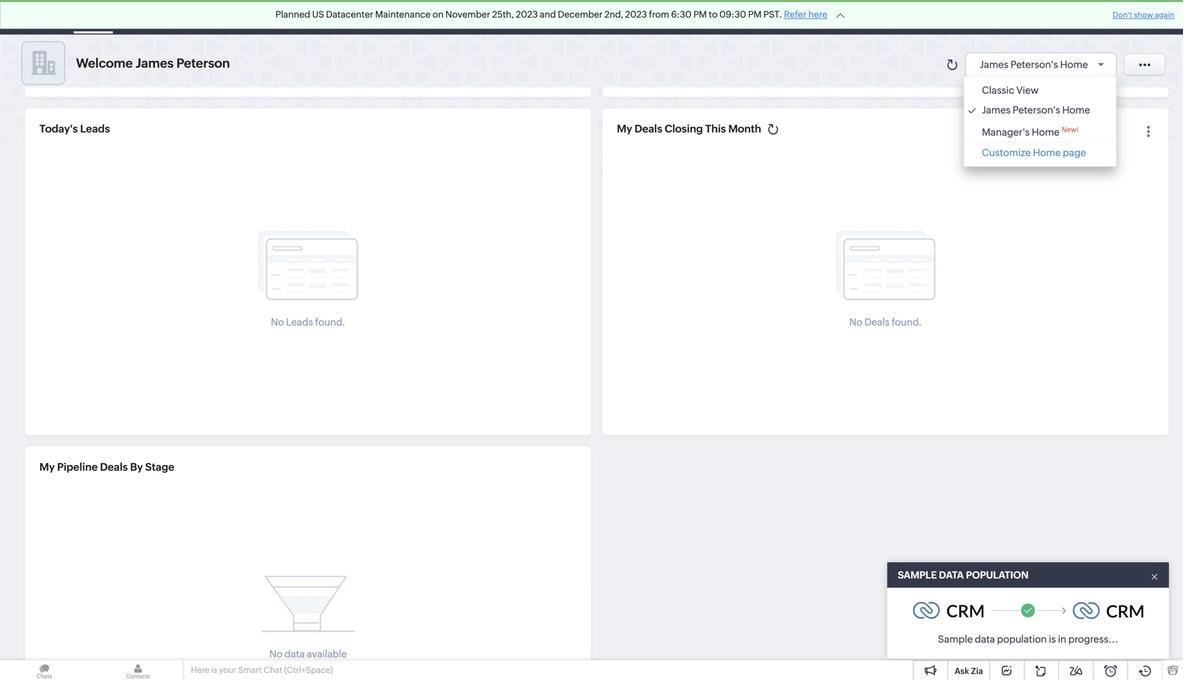 Task type: vqa. For each thing, say whether or not it's contained in the screenshot.
Closing
yes



Task type: describe. For each thing, give the bounding box(es) containing it.
population
[[998, 634, 1048, 645]]

home up new!
[[1063, 104, 1091, 116]]

2nd,
[[605, 9, 624, 20]]

analytics link
[[563, 0, 627, 34]]

pipeline
[[57, 461, 98, 473]]

maintenance
[[375, 9, 431, 20]]

1 vertical spatial peterson's
[[1013, 104, 1061, 116]]

no for no data available
[[269, 648, 283, 660]]

marketplace element
[[1055, 0, 1084, 34]]

tasks
[[358, 12, 383, 23]]

1 vertical spatial is
[[211, 665, 217, 675]]

population
[[967, 569, 1029, 581]]

projects
[[764, 12, 801, 23]]

6:30
[[672, 9, 692, 20]]

manager's home new!
[[983, 125, 1080, 138]]

refer here link
[[785, 9, 828, 20]]

(ctrl+space)
[[284, 665, 333, 675]]

this
[[706, 123, 727, 135]]

create menu element
[[936, 0, 970, 34]]

2 2023 from the left
[[626, 9, 648, 20]]

data
[[940, 569, 965, 581]]

data for population
[[975, 634, 996, 645]]

my for my pipeline deals by stage
[[39, 461, 55, 473]]

upgrade
[[863, 18, 904, 27]]

james left "peterson"
[[136, 56, 174, 70]]

meetings link
[[394, 0, 459, 34]]

home up classic view link at the right of the page
[[1061, 59, 1089, 70]]

1 pm from the left
[[694, 9, 707, 20]]

accounts link
[[232, 0, 299, 34]]

show
[[1135, 11, 1154, 19]]

chat
[[264, 665, 283, 675]]

december
[[558, 9, 603, 20]]

don't
[[1114, 11, 1133, 19]]

from
[[649, 9, 670, 20]]

don't show again
[[1114, 11, 1175, 19]]

closing
[[665, 123, 703, 135]]

us
[[312, 9, 324, 20]]

classic view link
[[969, 85, 1113, 96]]

available
[[307, 648, 347, 660]]

customize home page link
[[969, 147, 1113, 158]]

progress...
[[1069, 634, 1119, 645]]

2 pm from the left
[[749, 9, 762, 20]]

contacts image
[[94, 660, 183, 680]]

zia
[[972, 666, 984, 676]]

by
[[130, 461, 143, 473]]

accounts
[[244, 12, 288, 23]]

james up classic
[[981, 59, 1009, 70]]

reports
[[515, 12, 551, 23]]

in
[[1059, 634, 1067, 645]]

welcome james peterson
[[76, 56, 230, 70]]

don't show again link
[[1114, 11, 1175, 19]]

ask
[[955, 666, 970, 676]]

manager's
[[983, 127, 1030, 138]]

today's leads
[[39, 123, 110, 135]]

smart
[[238, 665, 262, 675]]

james down classic
[[983, 104, 1011, 116]]

no for no deals found.
[[850, 316, 863, 328]]

products
[[638, 12, 680, 23]]

customize
[[983, 147, 1032, 158]]

1 horizontal spatial is
[[1050, 634, 1057, 645]]

setup element
[[1084, 0, 1112, 35]]

no for no leads found.
[[271, 316, 284, 328]]



Task type: locate. For each thing, give the bounding box(es) containing it.
1 horizontal spatial data
[[975, 634, 996, 645]]

pst.
[[764, 9, 783, 20]]

on
[[433, 9, 444, 20]]

tasks link
[[347, 0, 394, 34]]

stage
[[145, 461, 174, 473]]

pm left to
[[694, 9, 707, 20]]

2 found. from the left
[[892, 316, 922, 328]]

peterson's down classic view link at the right of the page
[[1013, 104, 1061, 116]]

1 vertical spatial james peterson's home link
[[969, 104, 1113, 116]]

data up zia
[[975, 634, 996, 645]]

welcome
[[76, 56, 133, 70]]

found. for no leads found.
[[315, 316, 346, 328]]

2023 left and
[[516, 9, 538, 20]]

data
[[975, 634, 996, 645], [285, 648, 305, 660]]

services link
[[691, 0, 752, 34]]

1 2023 from the left
[[516, 9, 538, 20]]

1 vertical spatial james peterson's home
[[983, 104, 1091, 116]]

classic
[[983, 85, 1015, 96]]

my
[[617, 123, 633, 135], [39, 461, 55, 473]]

0 vertical spatial leads
[[80, 123, 110, 135]]

0 horizontal spatial sample
[[899, 569, 937, 581]]

my deals closing this month
[[617, 123, 762, 135]]

1 horizontal spatial 2023
[[626, 9, 648, 20]]

sample up ask
[[939, 634, 973, 645]]

datacenter
[[326, 9, 374, 20]]

home down manager's home new! on the right top of the page
[[1034, 147, 1062, 158]]

page
[[1064, 147, 1087, 158]]

0 horizontal spatial my
[[39, 461, 55, 473]]

chats image
[[0, 660, 89, 680]]

pm left pst.
[[749, 9, 762, 20]]

deals
[[310, 12, 335, 23], [635, 123, 663, 135], [865, 316, 890, 328], [100, 461, 128, 473]]

james peterson's home link down classic view link at the right of the page
[[969, 104, 1113, 116]]

to
[[709, 9, 718, 20]]

home up customize home page link
[[1032, 127, 1060, 138]]

0 vertical spatial sample
[[899, 569, 937, 581]]

is left your
[[211, 665, 217, 675]]

today's
[[39, 123, 78, 135]]

2023 right the 2nd,
[[626, 9, 648, 20]]

0 horizontal spatial pm
[[694, 9, 707, 20]]

month
[[729, 123, 762, 135]]

is left in
[[1050, 634, 1057, 645]]

deals link
[[299, 0, 347, 34]]

0 vertical spatial my
[[617, 123, 633, 135]]

1 horizontal spatial leads
[[286, 316, 313, 328]]

no data available
[[269, 648, 347, 660]]

deals inside deals link
[[310, 12, 335, 23]]

reports link
[[504, 0, 563, 34]]

peterson
[[176, 56, 230, 70]]

ask zia
[[955, 666, 984, 676]]

found.
[[315, 316, 346, 328], [892, 316, 922, 328]]

here
[[191, 665, 210, 675]]

1 horizontal spatial sample
[[939, 634, 973, 645]]

sample for sample data population is in progress...
[[939, 634, 973, 645]]

pm
[[694, 9, 707, 20], [749, 9, 762, 20]]

my for my deals closing this month
[[617, 123, 633, 135]]

james
[[136, 56, 174, 70], [981, 59, 1009, 70], [983, 104, 1011, 116]]

planned us datacenter maintenance on november 25th, 2023 and december 2nd, 2023 from 6:30 pm to 09:30 pm pst. refer here
[[276, 9, 828, 20]]

sample
[[899, 569, 937, 581], [939, 634, 973, 645]]

0 vertical spatial peterson's
[[1011, 59, 1059, 70]]

sample left data
[[899, 569, 937, 581]]

your
[[219, 665, 237, 675]]

09:30
[[720, 9, 747, 20]]

november
[[446, 9, 491, 20]]

no deals found.
[[850, 316, 922, 328]]

classic view
[[983, 85, 1039, 96]]

0 horizontal spatial 2023
[[516, 9, 538, 20]]

my left the closing
[[617, 123, 633, 135]]

data for available
[[285, 648, 305, 660]]

is
[[1050, 634, 1057, 645], [211, 665, 217, 675]]

sample data population
[[899, 569, 1029, 581]]

1 horizontal spatial pm
[[749, 9, 762, 20]]

calls
[[471, 12, 493, 23]]

again
[[1156, 11, 1175, 19]]

home
[[1061, 59, 1089, 70], [1063, 104, 1091, 116], [1032, 127, 1060, 138], [1034, 147, 1062, 158]]

1 horizontal spatial found.
[[892, 316, 922, 328]]

home inside manager's home new!
[[1032, 127, 1060, 138]]

profile element
[[1112, 0, 1152, 34]]

0 horizontal spatial leads
[[80, 123, 110, 135]]

0 vertical spatial james peterson's home
[[981, 59, 1089, 70]]

sample for sample data population
[[899, 569, 937, 581]]

1 vertical spatial leads
[[286, 316, 313, 328]]

james peterson's home
[[981, 59, 1089, 70], [983, 104, 1091, 116]]

0 horizontal spatial data
[[285, 648, 305, 660]]

calls link
[[459, 0, 504, 34]]

view
[[1017, 85, 1039, 96]]

sample data population is in progress...
[[939, 634, 1119, 645]]

products link
[[627, 0, 691, 34]]

analytics
[[574, 12, 616, 23]]

meetings
[[405, 12, 448, 23]]

25th,
[[492, 9, 514, 20]]

1 horizontal spatial my
[[617, 123, 633, 135]]

no leads found.
[[271, 316, 346, 328]]

new!
[[1062, 125, 1080, 134]]

services
[[702, 12, 741, 23]]

profile image
[[1121, 6, 1143, 29]]

my left pipeline
[[39, 461, 55, 473]]

and
[[540, 9, 556, 20]]

0 vertical spatial is
[[1050, 634, 1057, 645]]

0 vertical spatial james peterson's home link
[[981, 59, 1110, 70]]

no
[[271, 316, 284, 328], [850, 316, 863, 328], [269, 648, 283, 660]]

customize home page
[[983, 147, 1087, 158]]

james peterson's home down classic view link at the right of the page
[[983, 104, 1091, 116]]

refer
[[785, 9, 807, 20]]

here is your smart chat (ctrl+space)
[[191, 665, 333, 675]]

planned
[[276, 9, 310, 20]]

1 vertical spatial my
[[39, 461, 55, 473]]

james peterson's home link
[[981, 59, 1110, 70], [969, 104, 1113, 116]]

1 vertical spatial data
[[285, 648, 305, 660]]

leads for today's
[[80, 123, 110, 135]]

0 vertical spatial data
[[975, 634, 996, 645]]

1 vertical spatial sample
[[939, 634, 973, 645]]

leads
[[80, 123, 110, 135], [286, 316, 313, 328]]

leads for no
[[286, 316, 313, 328]]

found. for no deals found.
[[892, 316, 922, 328]]

signals image
[[999, 0, 1026, 35]]

peterson's up classic view link at the right of the page
[[1011, 59, 1059, 70]]

james peterson's home link up classic view link at the right of the page
[[981, 59, 1110, 70]]

search element
[[970, 0, 999, 35]]

2023
[[516, 9, 538, 20], [626, 9, 648, 20]]

my pipeline deals by stage
[[39, 461, 174, 473]]

0 horizontal spatial found.
[[315, 316, 346, 328]]

projects link
[[752, 0, 812, 34]]

james peterson's home up classic view link at the right of the page
[[981, 59, 1089, 70]]

0 horizontal spatial is
[[211, 665, 217, 675]]

1 found. from the left
[[315, 316, 346, 328]]

data up (ctrl+space)
[[285, 648, 305, 660]]

crm image
[[1074, 602, 1144, 619]]

peterson's
[[1011, 59, 1059, 70], [1013, 104, 1061, 116]]

here
[[809, 9, 828, 20]]



